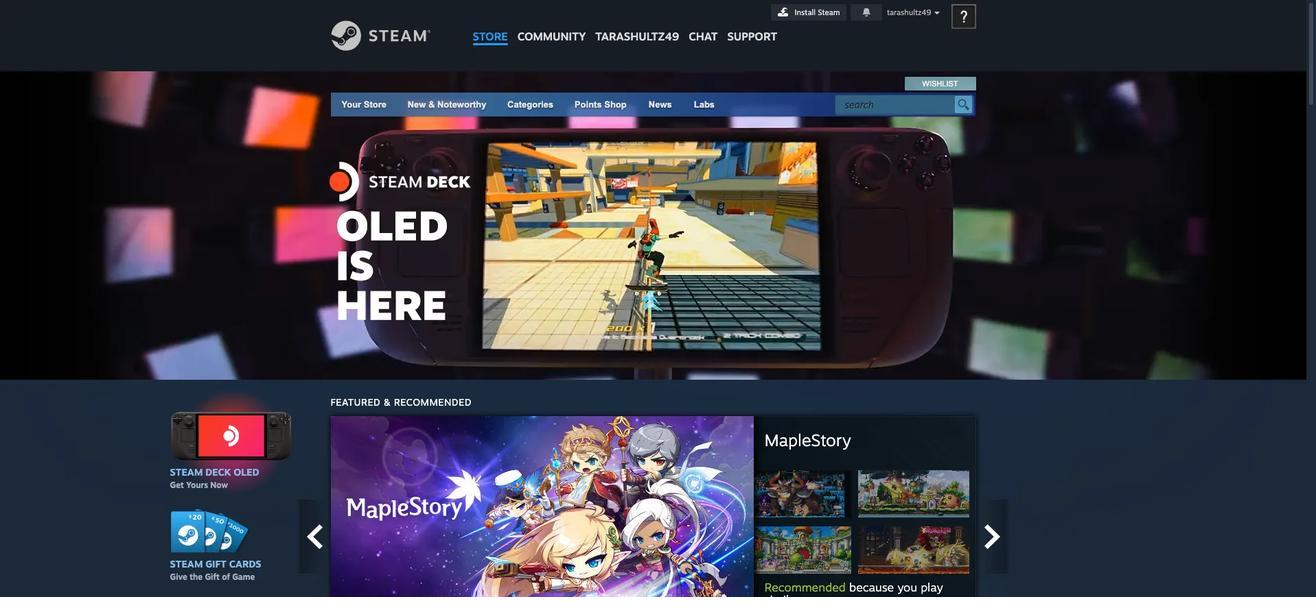 Task type: locate. For each thing, give the bounding box(es) containing it.
because you play similar games
[[764, 581, 943, 598]]

points shop
[[575, 100, 627, 110]]

1 horizontal spatial tarashultz49
[[887, 8, 931, 17]]

& for new
[[428, 100, 435, 110]]

1 horizontal spatial recommended
[[764, 581, 846, 595]]

tarashultz49
[[887, 8, 931, 17], [595, 30, 679, 43]]

2 vertical spatial steam
[[170, 559, 203, 571]]

categories link
[[507, 100, 554, 110]]

& right the featured
[[384, 397, 391, 409]]

chat
[[689, 30, 718, 43]]

steam up the 'get'
[[170, 467, 203, 478]]

categories
[[507, 100, 554, 110]]

0 horizontal spatial recommended
[[394, 397, 472, 409]]

similar
[[764, 593, 799, 598]]

&
[[428, 100, 435, 110], [384, 397, 391, 409]]

1 vertical spatial gift
[[205, 573, 220, 583]]

gift down steam gift cards
[[205, 573, 220, 583]]

new & noteworthy link
[[408, 100, 486, 110]]

news link
[[638, 93, 683, 117]]

1 vertical spatial tarashultz49
[[595, 30, 679, 43]]

game
[[232, 573, 255, 583]]

steam right install
[[818, 8, 840, 17]]

featured & recommended
[[331, 397, 472, 409]]

1 horizontal spatial &
[[428, 100, 435, 110]]

recommended
[[394, 397, 472, 409], [764, 581, 846, 595]]

your store link
[[342, 100, 387, 110]]

store
[[473, 30, 508, 43]]

your
[[342, 100, 361, 110]]

new
[[408, 100, 426, 110]]

1 vertical spatial steam
[[170, 467, 203, 478]]

gift up give the gift of game
[[205, 559, 227, 571]]

your store
[[342, 100, 387, 110]]

steam for steam gift cards
[[170, 559, 203, 571]]

& for featured
[[384, 397, 391, 409]]

tarashultz49 link
[[591, 0, 684, 50]]

0 vertical spatial &
[[428, 100, 435, 110]]

steam up give
[[170, 559, 203, 571]]

tarashultz49 inside "link"
[[595, 30, 679, 43]]

1 vertical spatial &
[[384, 397, 391, 409]]

0 horizontal spatial tarashultz49
[[595, 30, 679, 43]]

community link
[[513, 0, 591, 50]]

chat link
[[684, 0, 723, 47]]

community
[[517, 30, 586, 43]]

cards
[[229, 559, 261, 571]]

gift
[[205, 559, 227, 571], [205, 573, 220, 583]]

oled
[[234, 467, 259, 478]]

steam
[[818, 8, 840, 17], [170, 467, 203, 478], [170, 559, 203, 571]]

install
[[795, 8, 816, 17]]

& right new
[[428, 100, 435, 110]]

wishlist
[[922, 80, 958, 88]]

0 vertical spatial steam
[[818, 8, 840, 17]]

0 horizontal spatial &
[[384, 397, 391, 409]]

maplestory
[[764, 430, 851, 451]]



Task type: vqa. For each thing, say whether or not it's contained in the screenshot.
STEAM to the bottom
yes



Task type: describe. For each thing, give the bounding box(es) containing it.
games
[[803, 593, 839, 598]]

get yours now
[[170, 480, 228, 491]]

steam deck oled
[[170, 467, 259, 478]]

0 vertical spatial gift
[[205, 559, 227, 571]]

support
[[727, 30, 777, 43]]

install steam link
[[771, 4, 846, 21]]

store
[[364, 100, 387, 110]]

support link
[[723, 0, 782, 47]]

deck
[[205, 467, 231, 478]]

play
[[921, 581, 943, 595]]

shop
[[604, 100, 627, 110]]

points
[[575, 100, 602, 110]]

news
[[649, 100, 672, 110]]

wishlist link
[[905, 77, 975, 91]]

give
[[170, 573, 187, 583]]

1 vertical spatial recommended
[[764, 581, 846, 595]]

labs link
[[683, 93, 726, 117]]

because
[[849, 581, 894, 595]]

search text field
[[845, 96, 951, 114]]

noteworthy
[[437, 100, 486, 110]]

store link
[[468, 0, 513, 50]]

yours
[[186, 480, 208, 491]]

steam inside install steam link
[[818, 8, 840, 17]]

new & noteworthy
[[408, 100, 486, 110]]

points shop link
[[564, 93, 638, 117]]

get
[[170, 480, 184, 491]]

steam for steam deck oled
[[170, 467, 203, 478]]

of
[[222, 573, 230, 583]]

steam gift cards
[[170, 559, 261, 571]]

labs
[[694, 100, 715, 110]]

now
[[210, 480, 228, 491]]

0 vertical spatial tarashultz49
[[887, 8, 931, 17]]

0 vertical spatial recommended
[[394, 397, 472, 409]]

you
[[897, 581, 917, 595]]

the
[[190, 573, 203, 583]]

install steam
[[795, 8, 840, 17]]

featured
[[331, 397, 380, 409]]

give the gift of game
[[170, 573, 255, 583]]



